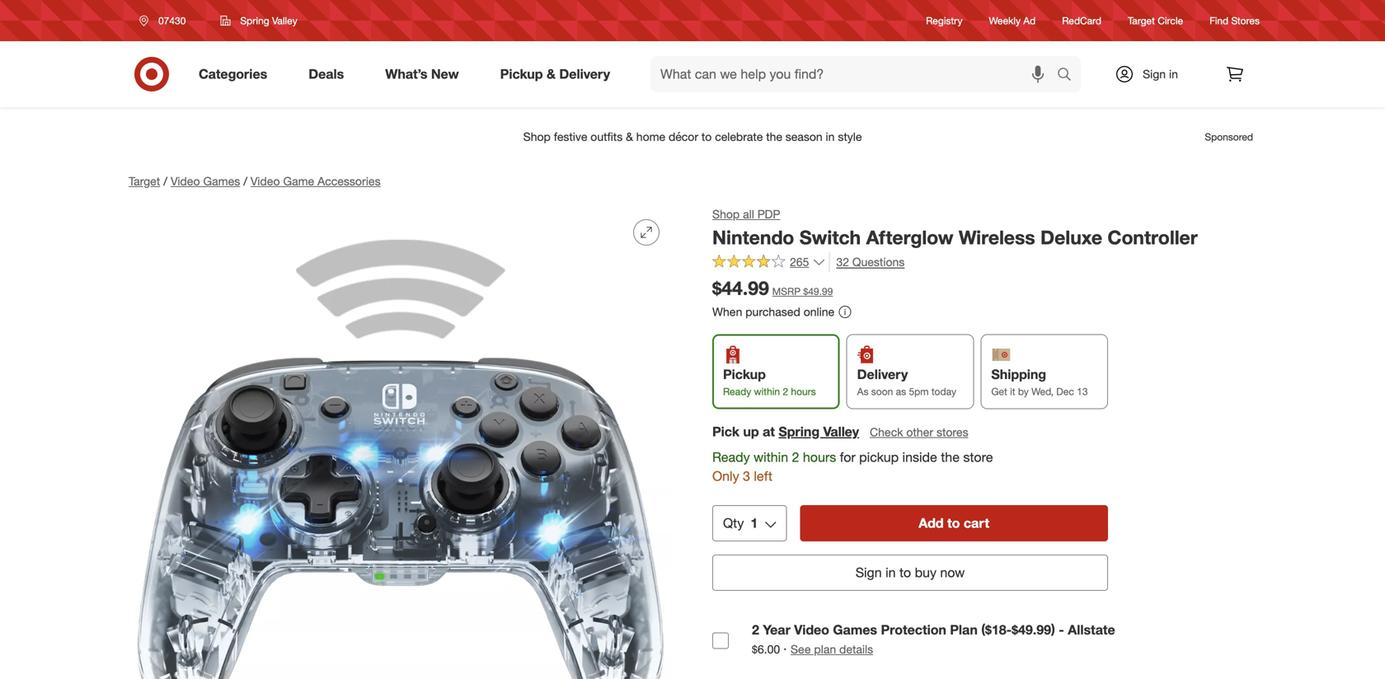 Task type: locate. For each thing, give the bounding box(es) containing it.
valley up deals link on the top left of page
[[272, 14, 298, 27]]

spring valley button
[[779, 423, 860, 442]]

2 vertical spatial 2
[[752, 622, 760, 639]]

2 left year
[[752, 622, 760, 639]]

2 / from the left
[[244, 174, 247, 188]]

0 vertical spatial in
[[1170, 67, 1179, 81]]

07430
[[158, 14, 186, 27]]

1 vertical spatial 2
[[792, 449, 800, 466]]

to left buy
[[900, 565, 912, 581]]

online
[[804, 305, 835, 319]]

None checkbox
[[713, 633, 729, 650]]

/ right target "link"
[[164, 174, 167, 188]]

categories link
[[185, 56, 288, 92]]

0 vertical spatial pickup
[[500, 66, 543, 82]]

video right target "link"
[[171, 174, 200, 188]]

0 vertical spatial sign
[[1143, 67, 1166, 81]]

target left video games link
[[129, 174, 160, 188]]

2 up the pick up at spring valley
[[783, 385, 789, 398]]

target for target circle
[[1128, 14, 1156, 27]]

other
[[907, 425, 934, 440]]

1 horizontal spatial /
[[244, 174, 247, 188]]

video
[[171, 174, 200, 188], [251, 174, 280, 188], [795, 622, 830, 639]]

pickup & delivery link
[[486, 56, 631, 92]]

purchased
[[746, 305, 801, 319]]

video inside 2 year video games protection plan ($18-$49.99) - allstate $6.00 · see plan details
[[795, 622, 830, 639]]

delivery up soon on the bottom of the page
[[858, 366, 908, 383]]

wireless
[[959, 226, 1036, 249]]

1 horizontal spatial games
[[833, 622, 878, 639]]

2 inside pickup ready within 2 hours
[[783, 385, 789, 398]]

questions
[[853, 255, 905, 270]]

1 horizontal spatial pickup
[[723, 366, 766, 383]]

pickup for ready
[[723, 366, 766, 383]]

stores
[[1232, 14, 1260, 27]]

sign down target circle link
[[1143, 67, 1166, 81]]

in for sign in to buy now
[[886, 565, 896, 581]]

games up details
[[833, 622, 878, 639]]

0 horizontal spatial target
[[129, 174, 160, 188]]

in down circle
[[1170, 67, 1179, 81]]

deluxe
[[1041, 226, 1103, 249]]

target left circle
[[1128, 14, 1156, 27]]

ready
[[723, 385, 752, 398], [713, 449, 750, 466]]

&
[[547, 66, 556, 82]]

0 horizontal spatial valley
[[272, 14, 298, 27]]

spring valley button
[[210, 6, 308, 35]]

1 vertical spatial sign
[[856, 565, 882, 581]]

0 vertical spatial hours
[[791, 385, 816, 398]]

valley
[[272, 14, 298, 27], [824, 424, 860, 440]]

0 vertical spatial spring
[[240, 14, 269, 27]]

What can we help you find? suggestions appear below search field
[[651, 56, 1062, 92]]

0 horizontal spatial to
[[900, 565, 912, 581]]

1 within from the top
[[754, 385, 780, 398]]

/ right video games link
[[244, 174, 247, 188]]

sign in to buy now
[[856, 565, 965, 581]]

1 horizontal spatial target
[[1128, 14, 1156, 27]]

ready up 'pick'
[[723, 385, 752, 398]]

1 vertical spatial pickup
[[723, 366, 766, 383]]

hours down spring valley button
[[803, 449, 837, 466]]

2 within from the top
[[754, 449, 789, 466]]

games
[[203, 174, 240, 188], [833, 622, 878, 639]]

0 vertical spatial target
[[1128, 14, 1156, 27]]

delivery inside delivery as soon as 5pm today
[[858, 366, 908, 383]]

video for target
[[171, 174, 200, 188]]

pickup left &
[[500, 66, 543, 82]]

hours up spring valley button
[[791, 385, 816, 398]]

at
[[763, 424, 775, 440]]

spring inside spring valley dropdown button
[[240, 14, 269, 27]]

sign in link
[[1101, 56, 1204, 92]]

pickup inside pickup ready within 2 hours
[[723, 366, 766, 383]]

1 vertical spatial hours
[[803, 449, 837, 466]]

1 horizontal spatial sign
[[1143, 67, 1166, 81]]

1 horizontal spatial in
[[1170, 67, 1179, 81]]

target circle link
[[1128, 14, 1184, 28]]

0 horizontal spatial /
[[164, 174, 167, 188]]

pickup
[[860, 449, 899, 466]]

in inside button
[[886, 565, 896, 581]]

ready inside pickup ready within 2 hours
[[723, 385, 752, 398]]

2 horizontal spatial video
[[795, 622, 830, 639]]

games left game
[[203, 174, 240, 188]]

game
[[283, 174, 314, 188]]

1 horizontal spatial valley
[[824, 424, 860, 440]]

0 vertical spatial within
[[754, 385, 780, 398]]

0 vertical spatial to
[[948, 516, 960, 532]]

left
[[754, 468, 773, 484]]

1 vertical spatial spring
[[779, 424, 820, 440]]

valley up for
[[824, 424, 860, 440]]

0 horizontal spatial spring
[[240, 14, 269, 27]]

0 vertical spatial delivery
[[560, 66, 610, 82]]

spring right at
[[779, 424, 820, 440]]

to right add at bottom
[[948, 516, 960, 532]]

up
[[744, 424, 759, 440]]

0 horizontal spatial delivery
[[560, 66, 610, 82]]

sign inside button
[[856, 565, 882, 581]]

shipping get it by wed, dec 13
[[992, 366, 1088, 398]]

1 vertical spatial ready
[[713, 449, 750, 466]]

hours inside pickup ready within 2 hours
[[791, 385, 816, 398]]

protection
[[881, 622, 947, 639]]

0 vertical spatial valley
[[272, 14, 298, 27]]

msrp
[[773, 285, 801, 298]]

3
[[743, 468, 751, 484]]

0 vertical spatial games
[[203, 174, 240, 188]]

now
[[941, 565, 965, 581]]

pickup for &
[[500, 66, 543, 82]]

within up left
[[754, 449, 789, 466]]

shop
[[713, 207, 740, 221]]

1 vertical spatial delivery
[[858, 366, 908, 383]]

1 horizontal spatial delivery
[[858, 366, 908, 383]]

2 horizontal spatial 2
[[792, 449, 800, 466]]

2 down the pick up at spring valley
[[792, 449, 800, 466]]

$44.99
[[713, 277, 769, 300]]

ready inside 'ready within 2 hours for pickup inside the store only 3 left'
[[713, 449, 750, 466]]

delivery as soon as 5pm today
[[858, 366, 957, 398]]

13
[[1077, 385, 1088, 398]]

0 horizontal spatial 2
[[752, 622, 760, 639]]

0 vertical spatial ready
[[723, 385, 752, 398]]

sign in to buy now button
[[713, 555, 1109, 592]]

video for 2
[[795, 622, 830, 639]]

stores
[[937, 425, 969, 440]]

in
[[1170, 67, 1179, 81], [886, 565, 896, 581]]

pick up at spring valley
[[713, 424, 860, 440]]

delivery right &
[[560, 66, 610, 82]]

0 horizontal spatial video
[[171, 174, 200, 188]]

to
[[948, 516, 960, 532], [900, 565, 912, 581]]

·
[[784, 641, 787, 657]]

1 vertical spatial target
[[129, 174, 160, 188]]

buy
[[915, 565, 937, 581]]

hours inside 'ready within 2 hours for pickup inside the store only 3 left'
[[803, 449, 837, 466]]

1 horizontal spatial 2
[[783, 385, 789, 398]]

pickup up up
[[723, 366, 766, 383]]

265 link
[[713, 253, 826, 273]]

accessories
[[318, 174, 381, 188]]

$49.99
[[804, 285, 833, 298]]

soon
[[872, 385, 894, 398]]

games inside 2 year video games protection plan ($18-$49.99) - allstate $6.00 · see plan details
[[833, 622, 878, 639]]

search button
[[1050, 56, 1090, 96]]

within up at
[[754, 385, 780, 398]]

plan
[[814, 643, 837, 657]]

check
[[870, 425, 904, 440]]

what's new link
[[371, 56, 480, 92]]

0 horizontal spatial in
[[886, 565, 896, 581]]

0 horizontal spatial sign
[[856, 565, 882, 581]]

1 vertical spatial games
[[833, 622, 878, 639]]

-
[[1059, 622, 1065, 639]]

store
[[964, 449, 994, 466]]

1 horizontal spatial to
[[948, 516, 960, 532]]

nintendo switch afterglow wireless deluxe controller, 1 of 11 image
[[129, 206, 673, 680]]

0 vertical spatial 2
[[783, 385, 789, 398]]

1 / from the left
[[164, 174, 167, 188]]

32
[[837, 255, 850, 270]]

wed,
[[1032, 385, 1054, 398]]

sign left buy
[[856, 565, 882, 581]]

controller
[[1108, 226, 1198, 249]]

spring up categories "link"
[[240, 14, 269, 27]]

in left buy
[[886, 565, 896, 581]]

1 vertical spatial in
[[886, 565, 896, 581]]

to inside button
[[900, 565, 912, 581]]

pickup
[[500, 66, 543, 82], [723, 366, 766, 383]]

ready up only in the right of the page
[[713, 449, 750, 466]]

1 vertical spatial within
[[754, 449, 789, 466]]

target
[[1128, 14, 1156, 27], [129, 174, 160, 188]]

video left game
[[251, 174, 280, 188]]

1 vertical spatial to
[[900, 565, 912, 581]]

target for target / video games / video game accessories
[[129, 174, 160, 188]]

0 horizontal spatial games
[[203, 174, 240, 188]]

shop all pdp nintendo switch afterglow wireless deluxe controller
[[713, 207, 1198, 249]]

0 horizontal spatial pickup
[[500, 66, 543, 82]]

find stores
[[1210, 14, 1260, 27]]

video up see
[[795, 622, 830, 639]]

new
[[431, 66, 459, 82]]



Task type: vqa. For each thing, say whether or not it's contained in the screenshot.
&
yes



Task type: describe. For each thing, give the bounding box(es) containing it.
registry link
[[926, 14, 963, 28]]

all
[[743, 207, 755, 221]]

shipping
[[992, 366, 1047, 383]]

pdp
[[758, 207, 781, 221]]

cart
[[964, 516, 990, 532]]

within inside pickup ready within 2 hours
[[754, 385, 780, 398]]

as
[[858, 385, 869, 398]]

add to cart button
[[800, 506, 1109, 542]]

qty
[[723, 516, 744, 532]]

see plan details button
[[791, 642, 874, 658]]

redcard
[[1063, 14, 1102, 27]]

ad
[[1024, 14, 1036, 27]]

add
[[919, 516, 944, 532]]

to inside button
[[948, 516, 960, 532]]

32 questions link
[[829, 253, 905, 272]]

what's new
[[385, 66, 459, 82]]

it
[[1011, 385, 1016, 398]]

weekly ad
[[989, 14, 1036, 27]]

dec
[[1057, 385, 1075, 398]]

advertisement region
[[115, 117, 1270, 157]]

games for protection
[[833, 622, 878, 639]]

get
[[992, 385, 1008, 398]]

games for /
[[203, 174, 240, 188]]

2 inside 2 year video games protection plan ($18-$49.99) - allstate $6.00 · see plan details
[[752, 622, 760, 639]]

categories
[[199, 66, 267, 82]]

allstate
[[1068, 622, 1116, 639]]

sign for sign in
[[1143, 67, 1166, 81]]

pickup ready within 2 hours
[[723, 366, 816, 398]]

video games link
[[171, 174, 240, 188]]

plan
[[950, 622, 978, 639]]

when purchased online
[[713, 305, 835, 319]]

2 year video games protection plan ($18-$49.99) - allstate $6.00 · see plan details
[[752, 622, 1116, 657]]

as
[[896, 385, 907, 398]]

$6.00
[[752, 643, 780, 657]]

valley inside dropdown button
[[272, 14, 298, 27]]

$49.99)
[[1012, 622, 1056, 639]]

check other stores button
[[869, 424, 970, 442]]

spring valley
[[240, 14, 298, 27]]

the
[[941, 449, 960, 466]]

details
[[840, 643, 874, 657]]

only
[[713, 468, 740, 484]]

265
[[790, 255, 809, 269]]

($18-
[[982, 622, 1012, 639]]

for
[[840, 449, 856, 466]]

today
[[932, 385, 957, 398]]

sign in
[[1143, 67, 1179, 81]]

sign for sign in to buy now
[[856, 565, 882, 581]]

32 questions
[[837, 255, 905, 270]]

inside
[[903, 449, 938, 466]]

1 horizontal spatial spring
[[779, 424, 820, 440]]

registry
[[926, 14, 963, 27]]

target link
[[129, 174, 160, 188]]

year
[[763, 622, 791, 639]]

find
[[1210, 14, 1229, 27]]

redcard link
[[1063, 14, 1102, 28]]

ready within 2 hours for pickup inside the store only 3 left
[[713, 449, 994, 484]]

2 inside 'ready within 2 hours for pickup inside the store only 3 left'
[[792, 449, 800, 466]]

target / video games / video game accessories
[[129, 174, 381, 188]]

video game accessories link
[[251, 174, 381, 188]]

weekly
[[989, 14, 1021, 27]]

search
[[1050, 68, 1090, 84]]

circle
[[1158, 14, 1184, 27]]

deals
[[309, 66, 344, 82]]

1 horizontal spatial video
[[251, 174, 280, 188]]

$44.99 msrp $49.99
[[713, 277, 833, 300]]

what's
[[385, 66, 428, 82]]

nintendo
[[713, 226, 795, 249]]

by
[[1019, 385, 1029, 398]]

within inside 'ready within 2 hours for pickup inside the store only 3 left'
[[754, 449, 789, 466]]

afterglow
[[867, 226, 954, 249]]

in for sign in
[[1170, 67, 1179, 81]]

pick
[[713, 424, 740, 440]]

see
[[791, 643, 811, 657]]

1 vertical spatial valley
[[824, 424, 860, 440]]

check other stores
[[870, 425, 969, 440]]

find stores link
[[1210, 14, 1260, 28]]

weekly ad link
[[989, 14, 1036, 28]]

when
[[713, 305, 743, 319]]

1
[[751, 516, 758, 532]]



